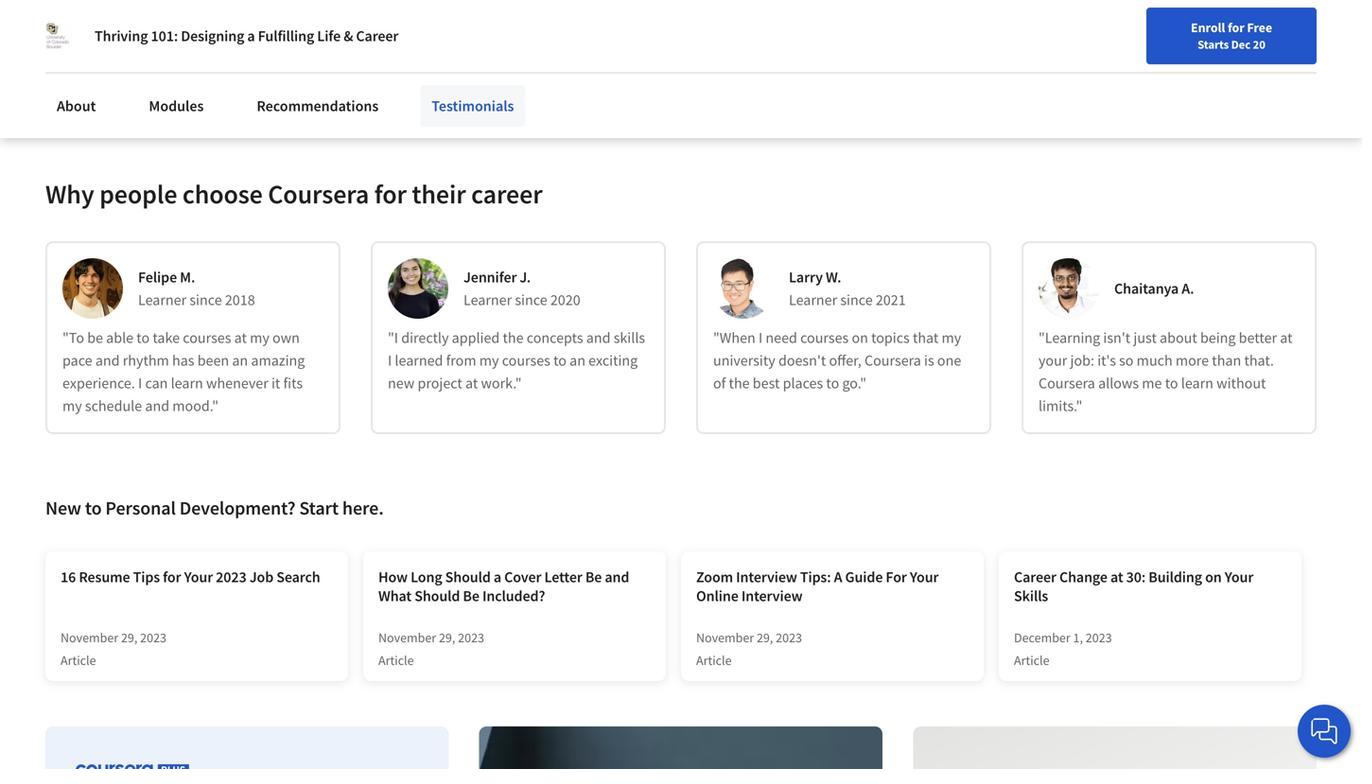 Task type: vqa. For each thing, say whether or not it's contained in the screenshot.
TECHNOLOGY
no



Task type: describe. For each thing, give the bounding box(es) containing it.
should right the what
[[415, 587, 460, 605]]

included?
[[483, 587, 545, 605]]

coursera image
[[23, 53, 143, 84]]

to inside '"i directly applied the concepts and skills i learned from my courses to an exciting new project at work."'
[[554, 351, 567, 370]]

at inside career change at 30: building on your skills
[[1111, 568, 1124, 587]]

courses inside '"i directly applied the concepts and skills i learned from my courses to an exciting new project at work."'
[[502, 351, 551, 370]]

november 29, 2023 article for resume
[[61, 629, 167, 669]]

interview right online
[[742, 587, 803, 605]]

29, for resume
[[121, 629, 138, 646]]

take
[[153, 328, 180, 347]]

2 vertical spatial for
[[163, 568, 181, 587]]

chat with us image
[[1310, 716, 1340, 747]]

article for 16 resume tips for your 2023 job search
[[61, 652, 96, 669]]

interview left tips:
[[736, 568, 798, 587]]

enroll
[[1191, 19, 1226, 36]]

"to be able to take courses at my own pace and rhythm has been an amazing experience. i can learn whenever it fits my schedule and mood."
[[62, 328, 305, 415]]

people
[[99, 177, 177, 210]]

coursera inside "when i need courses on topics that my university doesn't offer, coursera is one of the best places to go."
[[865, 351, 922, 370]]

november for how long should a cover letter be and what should be included?
[[379, 629, 436, 646]]

learner for jennifer
[[464, 290, 512, 309]]

for inside the zoom interview tips: a guide for your online interview
[[886, 568, 907, 587]]

able
[[106, 328, 134, 347]]

for individuals
[[30, 9, 126, 28]]

jennifer j. learner since 2020
[[464, 268, 581, 309]]

go."
[[843, 374, 867, 393]]

my down experience.
[[62, 396, 82, 415]]

of
[[714, 374, 726, 393]]

larry w. learner since 2021
[[789, 268, 906, 309]]

at inside "learning isn't just about being better at your job: it's so much more than that. coursera allows me to learn without limits."
[[1281, 328, 1293, 347]]

development?
[[180, 496, 296, 520]]

amazing
[[251, 351, 305, 370]]

"when
[[714, 328, 756, 347]]

an inside '"to be able to take courses at my own pace and rhythm has been an amazing experience. i can learn whenever it fits my schedule and mood."'
[[232, 351, 248, 370]]

0 vertical spatial coursera
[[268, 177, 369, 210]]

best
[[753, 374, 780, 393]]

find your new career
[[893, 60, 1012, 77]]

it's
[[1098, 351, 1117, 370]]

december
[[1014, 629, 1071, 646]]

skills
[[1014, 587, 1049, 605]]

"to
[[62, 328, 84, 347]]

show 6 more
[[61, 60, 135, 77]]

coursera plus image
[[76, 764, 189, 769]]

i inside '"i directly applied the concepts and skills i learned from my courses to an exciting new project at work."'
[[388, 351, 392, 370]]

article for how long should a cover letter be and what should be included?
[[379, 652, 414, 669]]

that
[[913, 328, 939, 347]]

me
[[1142, 374, 1163, 393]]

show
[[61, 60, 93, 77]]

2023 for zoom interview tips: a guide for your online interview
[[776, 629, 802, 646]]

project
[[418, 374, 463, 393]]

to left the personal
[[85, 496, 102, 520]]

"learning
[[1039, 328, 1101, 347]]

cover
[[504, 568, 542, 587]]

testimonials
[[432, 97, 514, 115]]

since for w.
[[841, 290, 873, 309]]

december 1, 2023 article
[[1014, 629, 1112, 669]]

learner for felipe
[[138, 290, 187, 309]]

university of colorado boulder image
[[45, 23, 72, 49]]

has
[[172, 351, 194, 370]]

on inside "when i need courses on topics that my university doesn't offer, coursera is one of the best places to go."
[[852, 328, 869, 347]]

november for zoom interview tips: a guide for your online interview
[[696, 629, 754, 646]]

individuals
[[54, 9, 126, 28]]

1 horizontal spatial career
[[975, 60, 1012, 77]]

modules link
[[138, 85, 215, 127]]

new
[[388, 374, 415, 393]]

fits
[[283, 374, 303, 393]]

job:
[[1071, 351, 1095, 370]]

that.
[[1245, 351, 1275, 370]]

jennifer
[[464, 268, 517, 287]]

november 29, 2023 article for interview
[[696, 629, 802, 669]]

designing
[[181, 26, 244, 45]]

29, for long
[[439, 629, 456, 646]]

career change at 30: building on your skills
[[1014, 568, 1254, 605]]

the inside '"i directly applied the concepts and skills i learned from my courses to an exciting new project at work."'
[[503, 328, 524, 347]]

more inside "learning isn't just about being better at your job: it's so much more than that. coursera allows me to learn without limits."
[[1176, 351, 1209, 370]]

since for j.
[[515, 290, 548, 309]]

"learning isn't just about being better at your job: it's so much more than that. coursera allows me to learn without limits."
[[1039, 328, 1293, 415]]

topics
[[872, 328, 910, 347]]

and up experience.
[[95, 351, 120, 370]]

courses inside '"to be able to take courses at my own pace and rhythm has been an amazing experience. i can learn whenever it fits my schedule and mood."'
[[183, 328, 231, 347]]

zoom interview tips: a guide for your online interview
[[696, 568, 939, 605]]

and inside '"i directly applied the concepts and skills i learned from my courses to an exciting new project at work."'
[[587, 328, 611, 347]]

free
[[1248, 19, 1273, 36]]

much
[[1137, 351, 1173, 370]]

at inside '"i directly applied the concepts and skills i learned from my courses to an exciting new project at work."'
[[466, 374, 478, 393]]

need
[[766, 328, 798, 347]]

university
[[714, 351, 776, 370]]

1,
[[1074, 629, 1084, 646]]

mood."
[[172, 396, 219, 415]]

search
[[277, 568, 320, 587]]

whenever
[[206, 374, 269, 393]]

a.
[[1182, 279, 1195, 298]]

my left own
[[250, 328, 270, 347]]

collection element
[[34, 0, 1329, 116]]

english button
[[1021, 38, 1135, 99]]

about
[[1160, 328, 1198, 347]]

show notifications image
[[1163, 62, 1185, 84]]

online
[[696, 587, 739, 605]]

so
[[1120, 351, 1134, 370]]

november 29, 2023 article for long
[[379, 629, 485, 669]]

career inside career change at 30: building on your skills
[[1014, 568, 1057, 587]]

places
[[783, 374, 823, 393]]

better
[[1239, 328, 1278, 347]]

courses inside "when i need courses on topics that my university doesn't offer, coursera is one of the best places to go."
[[801, 328, 849, 347]]

16
[[61, 568, 76, 587]]

29, for interview
[[757, 629, 773, 646]]

applied
[[452, 328, 500, 347]]

to inside "learning isn't just about being better at your job: it's so much more than that. coursera allows me to learn without limits."
[[1166, 374, 1179, 393]]

0 horizontal spatial for
[[30, 9, 51, 28]]

1 vertical spatial for
[[374, 177, 407, 210]]

enroll for free starts dec 20
[[1191, 19, 1273, 52]]

from
[[446, 351, 477, 370]]

fulfilling
[[258, 26, 314, 45]]

2018
[[225, 290, 255, 309]]

testimonials link
[[420, 85, 526, 127]]

concepts
[[527, 328, 583, 347]]

0 vertical spatial new
[[948, 60, 973, 77]]

since for m.
[[190, 290, 222, 309]]

rhythm
[[123, 351, 169, 370]]

personal
[[105, 496, 176, 520]]

article for career change at 30: building on your skills
[[1014, 652, 1050, 669]]

been
[[197, 351, 229, 370]]



Task type: locate. For each thing, give the bounding box(es) containing it.
2023 left job
[[216, 568, 247, 587]]

1 horizontal spatial your
[[910, 568, 939, 587]]

coursera down topics
[[865, 351, 922, 370]]

0 vertical spatial the
[[503, 328, 524, 347]]

2 horizontal spatial i
[[759, 328, 763, 347]]

29,
[[121, 629, 138, 646], [439, 629, 456, 646], [757, 629, 773, 646]]

1 vertical spatial your
[[1039, 351, 1068, 370]]

english
[[1055, 59, 1101, 78]]

be right "letter"
[[586, 568, 602, 587]]

offer,
[[829, 351, 862, 370]]

i inside "when i need courses on topics that my university doesn't offer, coursera is one of the best places to go."
[[759, 328, 763, 347]]

1 29, from the left
[[121, 629, 138, 646]]

courses up work."
[[502, 351, 551, 370]]

a for fulfilling
[[247, 26, 255, 45]]

the right applied
[[503, 328, 524, 347]]

1 vertical spatial the
[[729, 374, 750, 393]]

pace
[[62, 351, 92, 370]]

2 learner from the left
[[464, 290, 512, 309]]

0 horizontal spatial the
[[503, 328, 524, 347]]

2 learn from the left
[[1182, 374, 1214, 393]]

larry
[[789, 268, 823, 287]]

learn inside '"to be able to take courses at my own pace and rhythm has been an amazing experience. i can learn whenever it fits my schedule and mood."'
[[171, 374, 203, 393]]

at right better
[[1281, 328, 1293, 347]]

courses up offer,
[[801, 328, 849, 347]]

1 vertical spatial a
[[494, 568, 502, 587]]

and up exciting
[[587, 328, 611, 347]]

0 vertical spatial for
[[30, 9, 51, 28]]

0 vertical spatial your
[[920, 60, 945, 77]]

1 horizontal spatial 29,
[[439, 629, 456, 646]]

0 horizontal spatial career
[[356, 26, 399, 45]]

i left can
[[138, 374, 142, 393]]

your inside the zoom interview tips: a guide for your online interview
[[910, 568, 939, 587]]

for left their
[[374, 177, 407, 210]]

16 resume tips for your 2023 job search
[[61, 568, 320, 587]]

and inside how long should a cover letter be and what should be included?
[[605, 568, 630, 587]]

29, down the zoom interview tips: a guide for your online interview
[[757, 629, 773, 646]]

article for zoom interview tips: a guide for your online interview
[[696, 652, 732, 669]]

coursera inside "learning isn't just about being better at your job: it's so much more than that. coursera allows me to learn without limits."
[[1039, 374, 1096, 393]]

0 horizontal spatial coursera
[[268, 177, 369, 210]]

your for skills
[[1225, 568, 1254, 587]]

0 horizontal spatial more
[[105, 60, 135, 77]]

1 vertical spatial for
[[886, 568, 907, 587]]

0 horizontal spatial an
[[232, 351, 248, 370]]

i left need
[[759, 328, 763, 347]]

0 horizontal spatial 29,
[[121, 629, 138, 646]]

2 an from the left
[[570, 351, 586, 370]]

1 vertical spatial i
[[388, 351, 392, 370]]

more
[[105, 60, 135, 77], [1176, 351, 1209, 370]]

20
[[1253, 37, 1266, 52]]

an inside '"i directly applied the concepts and skills i learned from my courses to an exciting new project at work."'
[[570, 351, 586, 370]]

3 learner from the left
[[789, 290, 838, 309]]

1 horizontal spatial an
[[570, 351, 586, 370]]

j.
[[520, 268, 531, 287]]

learner for larry
[[789, 290, 838, 309]]

2 horizontal spatial career
[[1014, 568, 1057, 587]]

1 since from the left
[[190, 290, 222, 309]]

1 vertical spatial on
[[1206, 568, 1222, 587]]

since down j.
[[515, 290, 548, 309]]

november 29, 2023 article down the what
[[379, 629, 485, 669]]

since down w.
[[841, 290, 873, 309]]

2023 inside december 1, 2023 article
[[1086, 629, 1112, 646]]

0 horizontal spatial on
[[852, 328, 869, 347]]

schedule
[[85, 396, 142, 415]]

new up 16
[[45, 496, 81, 520]]

to inside "when i need courses on topics that my university doesn't offer, coursera is one of the best places to go."
[[826, 374, 840, 393]]

1 horizontal spatial for
[[886, 568, 907, 587]]

letter
[[545, 568, 583, 587]]

0 horizontal spatial a
[[247, 26, 255, 45]]

6
[[95, 60, 102, 77]]

3 november 29, 2023 article from the left
[[696, 629, 802, 669]]

1 november 29, 2023 article from the left
[[61, 629, 167, 669]]

new right find
[[948, 60, 973, 77]]

2 horizontal spatial november 29, 2023 article
[[696, 629, 802, 669]]

1 horizontal spatial be
[[586, 568, 602, 587]]

m.
[[180, 268, 195, 287]]

your
[[920, 60, 945, 77], [1039, 351, 1068, 370]]

a
[[834, 568, 843, 587]]

2 horizontal spatial your
[[1225, 568, 1254, 587]]

at inside '"to be able to take courses at my own pace and rhythm has been an amazing experience. i can learn whenever it fits my schedule and mood."'
[[234, 328, 247, 347]]

i down "i
[[388, 351, 392, 370]]

at down from
[[466, 374, 478, 393]]

my
[[250, 328, 270, 347], [942, 328, 962, 347], [480, 351, 499, 370], [62, 396, 82, 415]]

1 vertical spatial more
[[1176, 351, 1209, 370]]

1 horizontal spatial learner
[[464, 290, 512, 309]]

1 horizontal spatial more
[[1176, 351, 1209, 370]]

1 horizontal spatial november
[[379, 629, 436, 646]]

is
[[925, 351, 935, 370]]

2 horizontal spatial for
[[1228, 19, 1245, 36]]

29, down tips
[[121, 629, 138, 646]]

at down 2018
[[234, 328, 247, 347]]

be left included?
[[463, 587, 480, 605]]

101:
[[151, 26, 178, 45]]

your right guide
[[910, 568, 939, 587]]

zoom
[[696, 568, 733, 587]]

2 vertical spatial coursera
[[1039, 374, 1096, 393]]

2023 for 16 resume tips for your 2023 job search
[[140, 629, 167, 646]]

november for 16 resume tips for your 2023 job search
[[61, 629, 118, 646]]

learn down has
[[171, 374, 203, 393]]

their
[[412, 177, 466, 210]]

to up rhythm
[[137, 328, 150, 347]]

just
[[1134, 328, 1157, 347]]

november down online
[[696, 629, 754, 646]]

to right "me"
[[1166, 374, 1179, 393]]

learner inside larry w. learner since 2021
[[789, 290, 838, 309]]

new to personal development? start here.
[[45, 496, 384, 520]]

find your new career link
[[884, 57, 1021, 80]]

an up 'whenever'
[[232, 351, 248, 370]]

&
[[344, 26, 353, 45]]

start
[[299, 496, 339, 520]]

on
[[852, 328, 869, 347], [1206, 568, 1222, 587]]

on right building
[[1206, 568, 1222, 587]]

2 horizontal spatial 29,
[[757, 629, 773, 646]]

1 horizontal spatial i
[[388, 351, 392, 370]]

directly
[[401, 328, 449, 347]]

article down 16
[[61, 652, 96, 669]]

to inside '"to be able to take courses at my own pace and rhythm has been an amazing experience. i can learn whenever it fits my schedule and mood."'
[[137, 328, 150, 347]]

learned
[[395, 351, 443, 370]]

0 vertical spatial i
[[759, 328, 763, 347]]

at
[[234, 328, 247, 347], [1281, 328, 1293, 347], [466, 374, 478, 393], [1111, 568, 1124, 587]]

a for cover
[[494, 568, 502, 587]]

dec
[[1232, 37, 1251, 52]]

1 november from the left
[[61, 629, 118, 646]]

i inside '"to be able to take courses at my own pace and rhythm has been an amazing experience. i can learn whenever it fits my schedule and mood."'
[[138, 374, 142, 393]]

guide
[[846, 568, 883, 587]]

article down online
[[696, 652, 732, 669]]

2 november 29, 2023 article from the left
[[379, 629, 485, 669]]

at left 30:
[[1111, 568, 1124, 587]]

chaitanya
[[1115, 279, 1179, 298]]

0 horizontal spatial for
[[163, 568, 181, 587]]

how
[[379, 568, 408, 587]]

learner down jennifer
[[464, 290, 512, 309]]

2023 for career change at 30: building on your skills
[[1086, 629, 1112, 646]]

2 horizontal spatial coursera
[[1039, 374, 1096, 393]]

2023 down the zoom interview tips: a guide for your online interview
[[776, 629, 802, 646]]

the right of
[[729, 374, 750, 393]]

2 horizontal spatial courses
[[801, 328, 849, 347]]

career right &
[[356, 26, 399, 45]]

0 horizontal spatial learner
[[138, 290, 187, 309]]

a left cover in the bottom left of the page
[[494, 568, 502, 587]]

learner inside felipe m. learner since 2018
[[138, 290, 187, 309]]

on inside career change at 30: building on your skills
[[1206, 568, 1222, 587]]

3 since from the left
[[841, 290, 873, 309]]

your inside career change at 30: building on your skills
[[1225, 568, 1254, 587]]

0 horizontal spatial be
[[463, 587, 480, 605]]

learner down felipe
[[138, 290, 187, 309]]

1 horizontal spatial the
[[729, 374, 750, 393]]

your inside "learning isn't just about being better at your job: it's so much more than that. coursera allows me to learn without limits."
[[1039, 351, 1068, 370]]

why
[[45, 177, 94, 210]]

0 vertical spatial a
[[247, 26, 255, 45]]

can
[[145, 374, 168, 393]]

more down about
[[1176, 351, 1209, 370]]

career left change
[[1014, 568, 1057, 587]]

1 learner from the left
[[138, 290, 187, 309]]

tips:
[[800, 568, 831, 587]]

learn for has
[[171, 374, 203, 393]]

1 horizontal spatial november 29, 2023 article
[[379, 629, 485, 669]]

0 vertical spatial on
[[852, 328, 869, 347]]

2023 down tips
[[140, 629, 167, 646]]

2020
[[551, 290, 581, 309]]

it
[[272, 374, 280, 393]]

life
[[317, 26, 341, 45]]

more inside button
[[105, 60, 135, 77]]

0 horizontal spatial november
[[61, 629, 118, 646]]

since inside larry w. learner since 2021
[[841, 290, 873, 309]]

experience.
[[62, 374, 135, 393]]

1 vertical spatial new
[[45, 496, 81, 520]]

0 vertical spatial for
[[1228, 19, 1245, 36]]

should
[[445, 568, 491, 587], [415, 587, 460, 605]]

0 horizontal spatial your
[[184, 568, 213, 587]]

to down concepts
[[554, 351, 567, 370]]

learner down larry
[[789, 290, 838, 309]]

why people choose coursera for their career
[[45, 177, 543, 210]]

the inside "when i need courses on topics that my university doesn't offer, coursera is one of the best places to go."
[[729, 374, 750, 393]]

without
[[1217, 374, 1267, 393]]

1 your from the left
[[184, 568, 213, 587]]

limits."
[[1039, 396, 1083, 415]]

for inside "enroll for free starts dec 20"
[[1228, 19, 1245, 36]]

0 horizontal spatial your
[[920, 60, 945, 77]]

0 horizontal spatial courses
[[183, 328, 231, 347]]

2 29, from the left
[[439, 629, 456, 646]]

2 your from the left
[[910, 568, 939, 587]]

2 horizontal spatial since
[[841, 290, 873, 309]]

2023 for how long should a cover letter be and what should be included?
[[458, 629, 485, 646]]

career
[[356, 26, 399, 45], [975, 60, 1012, 77], [1014, 568, 1057, 587]]

for right tips
[[163, 568, 181, 587]]

doesn't
[[779, 351, 826, 370]]

1 vertical spatial career
[[975, 60, 1012, 77]]

november down the what
[[379, 629, 436, 646]]

1 horizontal spatial learn
[[1182, 374, 1214, 393]]

1 article from the left
[[61, 652, 96, 669]]

thriving 101: designing a fulfilling life & career
[[95, 26, 399, 45]]

on up offer,
[[852, 328, 869, 347]]

2 horizontal spatial november
[[696, 629, 754, 646]]

my up work."
[[480, 351, 499, 370]]

w.
[[826, 268, 842, 287]]

2 november from the left
[[379, 629, 436, 646]]

recommendations link
[[245, 85, 390, 127]]

how long should a cover letter be and what should be included?
[[379, 568, 630, 605]]

3 your from the left
[[1225, 568, 1254, 587]]

since down m.
[[190, 290, 222, 309]]

2 vertical spatial career
[[1014, 568, 1057, 587]]

29, down long
[[439, 629, 456, 646]]

1 an from the left
[[232, 351, 248, 370]]

1 horizontal spatial on
[[1206, 568, 1222, 587]]

1 horizontal spatial courses
[[502, 351, 551, 370]]

0 vertical spatial career
[[356, 26, 399, 45]]

2 since from the left
[[515, 290, 548, 309]]

my up one
[[942, 328, 962, 347]]

2023 right 1,
[[1086, 629, 1112, 646]]

career left english button
[[975, 60, 1012, 77]]

for
[[1228, 19, 1245, 36], [374, 177, 407, 210], [163, 568, 181, 587]]

career
[[471, 177, 543, 210]]

for left the individuals
[[30, 9, 51, 28]]

new
[[948, 60, 973, 77], [45, 496, 81, 520]]

0 horizontal spatial learn
[[171, 374, 203, 393]]

0 horizontal spatial since
[[190, 290, 222, 309]]

article inside december 1, 2023 article
[[1014, 652, 1050, 669]]

my inside '"i directly applied the concepts and skills i learned from my courses to an exciting new project at work."'
[[480, 351, 499, 370]]

2 article from the left
[[379, 652, 414, 669]]

be
[[586, 568, 602, 587], [463, 587, 480, 605]]

a inside how long should a cover letter be and what should be included?
[[494, 568, 502, 587]]

an down concepts
[[570, 351, 586, 370]]

learn down than
[[1182, 374, 1214, 393]]

0 vertical spatial more
[[105, 60, 135, 77]]

since inside the jennifer j. learner since 2020
[[515, 290, 548, 309]]

1 horizontal spatial for
[[374, 177, 407, 210]]

since
[[190, 290, 222, 309], [515, 290, 548, 309], [841, 290, 873, 309]]

work."
[[481, 374, 522, 393]]

chaitanya a.
[[1115, 279, 1195, 298]]

november down resume
[[61, 629, 118, 646]]

tips
[[133, 568, 160, 587]]

3 november from the left
[[696, 629, 754, 646]]

and right "letter"
[[605, 568, 630, 587]]

your right tips
[[184, 568, 213, 587]]

felipe
[[138, 268, 177, 287]]

0 horizontal spatial i
[[138, 374, 142, 393]]

your right building
[[1225, 568, 1254, 587]]

None search field
[[270, 50, 582, 88]]

be
[[87, 328, 103, 347]]

1 horizontal spatial your
[[1039, 351, 1068, 370]]

learn for more
[[1182, 374, 1214, 393]]

november 29, 2023 article down online
[[696, 629, 802, 669]]

your for online
[[910, 568, 939, 587]]

1 horizontal spatial since
[[515, 290, 548, 309]]

article down december
[[1014, 652, 1050, 669]]

2021
[[876, 290, 906, 309]]

coursera down recommendations
[[268, 177, 369, 210]]

to left 'go."'
[[826, 374, 840, 393]]

i
[[759, 328, 763, 347], [388, 351, 392, 370], [138, 374, 142, 393]]

for up dec
[[1228, 19, 1245, 36]]

skills
[[614, 328, 645, 347]]

2 horizontal spatial learner
[[789, 290, 838, 309]]

courses up been on the left
[[183, 328, 231, 347]]

thriving
[[95, 26, 148, 45]]

and down can
[[145, 396, 169, 415]]

your down the "learning
[[1039, 351, 1068, 370]]

for
[[30, 9, 51, 28], [886, 568, 907, 587]]

learner inside the jennifer j. learner since 2020
[[464, 290, 512, 309]]

1 learn from the left
[[171, 374, 203, 393]]

3 article from the left
[[696, 652, 732, 669]]

interview
[[736, 568, 798, 587], [742, 587, 803, 605]]

a left fulfilling
[[247, 26, 255, 45]]

long
[[411, 568, 442, 587]]

2023
[[216, 568, 247, 587], [140, 629, 167, 646], [458, 629, 485, 646], [776, 629, 802, 646], [1086, 629, 1112, 646]]

since inside felipe m. learner since 2018
[[190, 290, 222, 309]]

choose
[[183, 177, 263, 210]]

november 29, 2023 article down resume
[[61, 629, 167, 669]]

what
[[379, 587, 412, 605]]

0 horizontal spatial new
[[45, 496, 81, 520]]

"i
[[388, 328, 398, 347]]

2023 down included?
[[458, 629, 485, 646]]

the
[[503, 328, 524, 347], [729, 374, 750, 393]]

article down the what
[[379, 652, 414, 669]]

for right guide
[[886, 568, 907, 587]]

0 horizontal spatial november 29, 2023 article
[[61, 629, 167, 669]]

1 horizontal spatial coursera
[[865, 351, 922, 370]]

4 article from the left
[[1014, 652, 1050, 669]]

your right find
[[920, 60, 945, 77]]

2 vertical spatial i
[[138, 374, 142, 393]]

november 29, 2023 article
[[61, 629, 167, 669], [379, 629, 485, 669], [696, 629, 802, 669]]

learn inside "learning isn't just about being better at your job: it's so much more than that. coursera allows me to learn without limits."
[[1182, 374, 1214, 393]]

1 horizontal spatial new
[[948, 60, 973, 77]]

coursera up "limits."" in the right of the page
[[1039, 374, 1096, 393]]

should right long
[[445, 568, 491, 587]]

and
[[587, 328, 611, 347], [95, 351, 120, 370], [145, 396, 169, 415], [605, 568, 630, 587]]

3 29, from the left
[[757, 629, 773, 646]]

more right '6'
[[105, 60, 135, 77]]

my inside "when i need courses on topics that my university doesn't offer, coursera is one of the best places to go."
[[942, 328, 962, 347]]

1 vertical spatial coursera
[[865, 351, 922, 370]]

1 horizontal spatial a
[[494, 568, 502, 587]]

resume
[[79, 568, 130, 587]]



